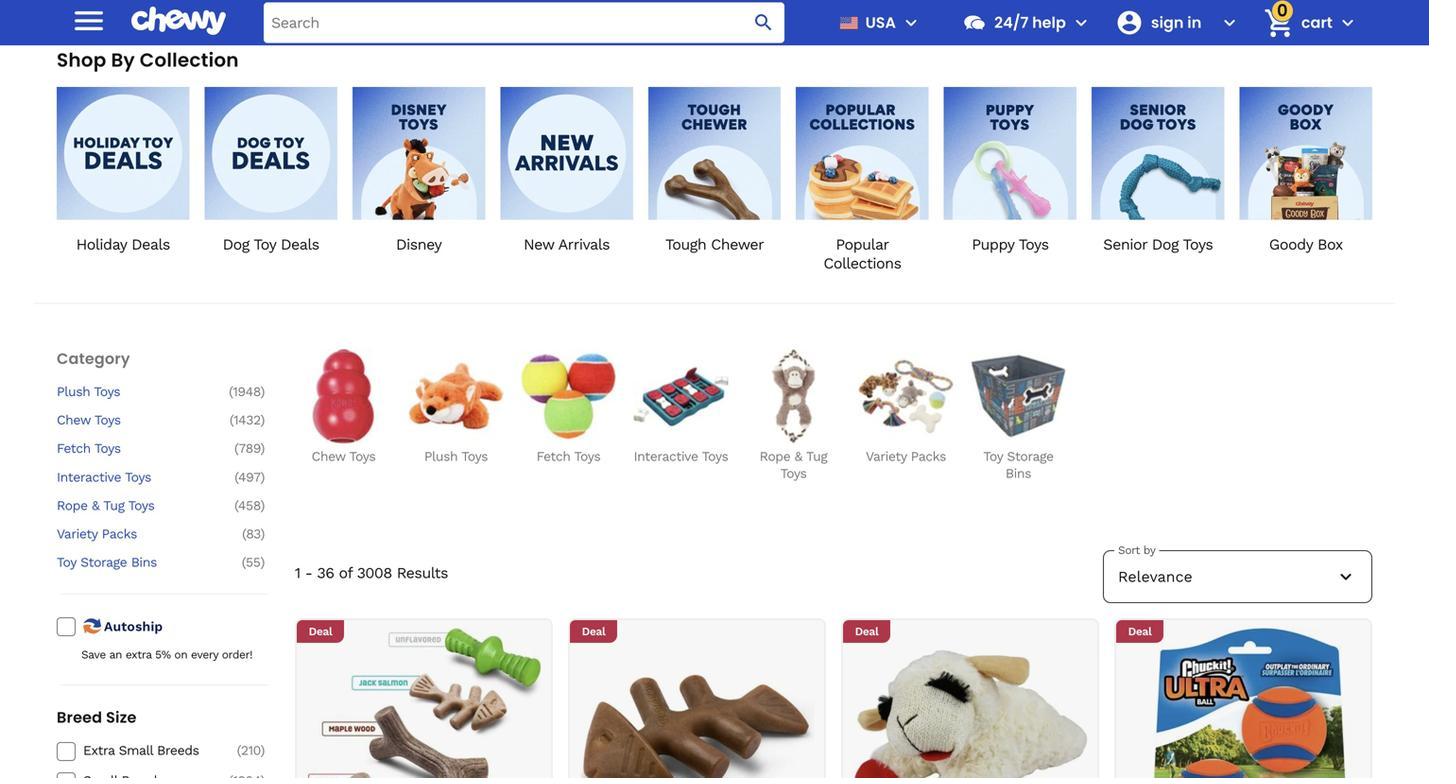 Task type: locate. For each thing, give the bounding box(es) containing it.
extra small breeds link
[[83, 742, 217, 759]]

box
[[1318, 236, 1344, 254]]

0 vertical spatial rope & tug toys
[[760, 449, 828, 481]]

1 horizontal spatial variety packs
[[866, 449, 947, 464]]

1 horizontal spatial deals
[[281, 236, 319, 254]]

popular
[[836, 236, 889, 254]]

1 horizontal spatial chew toys
[[312, 449, 376, 464]]

dog
[[223, 236, 249, 254], [1153, 236, 1179, 254]]

chew toys
[[57, 412, 121, 428], [312, 449, 376, 464]]

0 vertical spatial packs
[[911, 449, 947, 464]]

0 horizontal spatial rope
[[57, 498, 88, 513]]

) up ( 1432 )
[[261, 384, 265, 400]]

fetch toys down category
[[57, 441, 121, 456]]

1 vertical spatial plush toys
[[424, 449, 488, 464]]

1 dog from the left
[[223, 236, 249, 254]]

1 horizontal spatial chew toys link
[[295, 349, 392, 465]]

0 vertical spatial toy storage bins link
[[970, 349, 1068, 482]]

1 horizontal spatial rope & tug toys link
[[745, 349, 843, 482]]

1 horizontal spatial variety packs link
[[858, 349, 955, 465]]

holiday deals link
[[57, 87, 190, 273]]

chew
[[57, 412, 91, 428], [312, 449, 346, 464]]

( up ( 1432 )
[[229, 384, 233, 400]]

1 vertical spatial interactive toys
[[57, 469, 151, 485]]

every
[[191, 648, 218, 661]]

toy storage bins link
[[970, 349, 1068, 482], [57, 554, 217, 571]]

0 vertical spatial interactive
[[634, 449, 698, 464]]

( up '458'
[[235, 469, 238, 485]]

bins up the autoship link
[[131, 555, 157, 570]]

1 horizontal spatial rope
[[760, 449, 791, 464]]

5 ) from the top
[[261, 498, 265, 513]]

1 vertical spatial toy storage bins
[[57, 555, 157, 570]]

variety packs image
[[859, 349, 954, 444]]

( 789 )
[[234, 441, 265, 456]]

36
[[317, 564, 334, 582]]

plush toys down plush toys image
[[424, 449, 488, 464]]

( down ( 497 )
[[234, 498, 238, 513]]

0 vertical spatial storage
[[1007, 449, 1054, 464]]

3 ) from the top
[[261, 441, 265, 456]]

) up ( 497 )
[[261, 441, 265, 456]]

fetch down category
[[57, 441, 91, 456]]

variety
[[866, 449, 907, 464], [57, 526, 98, 542]]

interactive toys link
[[633, 349, 730, 465], [57, 469, 217, 486]]

1 vertical spatial toy
[[984, 449, 1003, 464]]

fetch toys link inside 'list'
[[520, 349, 617, 465]]

holiday toy deals image
[[57, 87, 190, 220]]

) up the 789
[[261, 412, 265, 428]]

0 horizontal spatial variety
[[57, 526, 98, 542]]

plush toys image
[[409, 349, 504, 444]]

chew toys link
[[295, 349, 392, 465], [57, 412, 217, 429]]

packs down variety packs image
[[911, 449, 947, 464]]

variety inside 'list'
[[866, 449, 907, 464]]

1 horizontal spatial plush
[[424, 449, 458, 464]]

1 vertical spatial tug
[[103, 498, 124, 513]]

1 deals from the left
[[132, 236, 170, 254]]

plush toys
[[57, 384, 120, 400], [424, 449, 488, 464]]

1 deal from the left
[[309, 625, 332, 638]]

0 horizontal spatial interactive toys link
[[57, 469, 217, 486]]

rope
[[760, 449, 791, 464], [57, 498, 88, 513]]

1 horizontal spatial toy
[[254, 236, 276, 254]]

458
[[238, 498, 261, 513]]

toy storage bins
[[984, 449, 1054, 481], [57, 555, 157, 570]]

cart
[[1302, 12, 1333, 33]]

interactive inside 'list'
[[634, 449, 698, 464]]

0 vertical spatial interactive toys
[[634, 449, 729, 464]]

0 vertical spatial interactive toys link
[[633, 349, 730, 465]]

dog inside 'link'
[[223, 236, 249, 254]]

1 horizontal spatial plush toys
[[424, 449, 488, 464]]

interactive toys inside 'list'
[[634, 449, 729, 464]]

fetch toys link
[[520, 349, 617, 465], [57, 440, 217, 457]]

2 dog from the left
[[1153, 236, 1179, 254]]

variety packs inside 'list'
[[866, 449, 947, 464]]

0 horizontal spatial variety packs link
[[57, 526, 217, 543]]

1432
[[234, 412, 261, 428]]

0 vertical spatial toy storage bins
[[984, 449, 1054, 481]]

2 deals from the left
[[281, 236, 319, 254]]

1 horizontal spatial rope & tug toys
[[760, 449, 828, 481]]

arrivals
[[558, 236, 610, 254]]

multipet lamb chop squeaky plush dog toy, regular image
[[853, 628, 1088, 778]]

fetch toys
[[57, 441, 121, 456], [537, 449, 601, 464]]

( for 83
[[242, 526, 246, 542]]

0 horizontal spatial packs
[[102, 526, 137, 542]]

1 - 36 of 3008 results
[[295, 564, 448, 582]]

Product search field
[[264, 2, 785, 43]]

items image
[[1263, 6, 1296, 40]]

chewy home image
[[131, 0, 226, 42]]

) up ( 458 ) at the bottom of page
[[261, 469, 265, 485]]

plush toys down category
[[57, 384, 120, 400]]

rope & tug toys link
[[745, 349, 843, 482], [57, 497, 217, 514]]

1 horizontal spatial packs
[[911, 449, 947, 464]]

help
[[1033, 12, 1066, 33]]

1 horizontal spatial fetch toys
[[537, 449, 601, 464]]

) for ( 210 )
[[261, 743, 265, 758]]

fetch toys image
[[522, 349, 616, 444]]

holiday deals
[[76, 236, 170, 254]]

packs
[[911, 449, 947, 464], [102, 526, 137, 542]]

( down '458'
[[242, 526, 246, 542]]

0 horizontal spatial dog
[[223, 236, 249, 254]]

) up '( 55 )'
[[261, 526, 265, 542]]

plush down category
[[57, 384, 90, 400]]

( 210 )
[[237, 743, 265, 758]]

( down 1948 on the left of the page
[[230, 412, 234, 428]]

tug
[[807, 449, 828, 464], [103, 498, 124, 513]]

2 deal from the left
[[582, 625, 606, 638]]

1 vertical spatial storage
[[80, 555, 127, 570]]

0 vertical spatial bins
[[1006, 466, 1032, 481]]

0 vertical spatial &
[[795, 449, 803, 464]]

in
[[1188, 12, 1202, 33]]

new arrivals
[[524, 236, 610, 254]]

0 vertical spatial plush
[[57, 384, 90, 400]]

) up the ( 83 )
[[261, 498, 265, 513]]

submit search image
[[753, 11, 775, 34]]

chew toys down chew toys image
[[312, 449, 376, 464]]

interactive toys image
[[634, 349, 729, 444]]

0 vertical spatial variety packs
[[866, 449, 947, 464]]

storage down toy storage bins 'image'
[[1007, 449, 1054, 464]]

sign
[[1152, 12, 1184, 33]]

rope & tug toys inside 'list'
[[760, 449, 828, 481]]

1 horizontal spatial dog
[[1153, 236, 1179, 254]]

of
[[339, 564, 352, 582]]

goody
[[1270, 236, 1313, 254]]

plush down plush toys image
[[424, 449, 458, 464]]

chew down category
[[57, 412, 91, 428]]

deal for chuckit! ultra rubber ball tough dog toy, medium, 2 pack image
[[1129, 625, 1152, 638]]

1 vertical spatial variety packs
[[57, 526, 137, 542]]

4 deal from the left
[[1129, 625, 1152, 638]]

1 vertical spatial plush
[[424, 449, 458, 464]]

0 horizontal spatial tug
[[103, 498, 124, 513]]

toy
[[254, 236, 276, 254], [984, 449, 1003, 464], [57, 555, 76, 570]]

0 horizontal spatial deals
[[132, 236, 170, 254]]

0 vertical spatial toy
[[254, 236, 276, 254]]

0 horizontal spatial storage
[[80, 555, 127, 570]]

chew toys down category
[[57, 412, 121, 428]]

1 horizontal spatial plush toys link
[[408, 349, 505, 465]]

1 horizontal spatial storage
[[1007, 449, 1054, 464]]

chewy support image
[[963, 10, 987, 35]]

save
[[81, 648, 106, 661]]

bins inside toy storage bins
[[1006, 466, 1032, 481]]

( right the breeds
[[237, 743, 241, 758]]

1 horizontal spatial interactive
[[634, 449, 698, 464]]

( down 1432
[[234, 441, 239, 456]]

) right the breeds
[[261, 743, 265, 758]]

7 ) from the top
[[261, 555, 265, 570]]

variety packs link
[[858, 349, 955, 465], [57, 526, 217, 543]]

chew toys inside 'list'
[[312, 449, 376, 464]]

list containing chew toys
[[295, 349, 1373, 482]]

1 vertical spatial interactive
[[57, 469, 121, 485]]

1 horizontal spatial fetch
[[537, 449, 571, 464]]

fetch down fetch toys image
[[537, 449, 571, 464]]

0 vertical spatial plush toys
[[57, 384, 120, 400]]

&
[[795, 449, 803, 464], [92, 498, 100, 513]]

8 ) from the top
[[261, 743, 265, 758]]

0 horizontal spatial bins
[[131, 555, 157, 570]]

1 horizontal spatial fetch toys link
[[520, 349, 617, 465]]

1 ) from the top
[[261, 384, 265, 400]]

0 vertical spatial chew toys
[[57, 412, 121, 428]]

2 ) from the top
[[261, 412, 265, 428]]

storage up autoship
[[80, 555, 127, 570]]

1 horizontal spatial variety
[[866, 449, 907, 464]]

benebone fishbone dog chew toy, medium image
[[580, 628, 815, 778]]

bins down toy storage bins 'image'
[[1006, 466, 1032, 481]]

(
[[229, 384, 233, 400], [230, 412, 234, 428], [234, 441, 239, 456], [235, 469, 238, 485], [234, 498, 238, 513], [242, 526, 246, 542], [242, 555, 246, 570], [237, 743, 241, 758]]

variety packs
[[866, 449, 947, 464], [57, 526, 137, 542]]

1 vertical spatial &
[[92, 498, 100, 513]]

menu image
[[70, 2, 108, 39]]

toy storage bins down toy storage bins 'image'
[[984, 449, 1054, 481]]

) down the ( 83 )
[[261, 555, 265, 570]]

interactive toys
[[634, 449, 729, 464], [57, 469, 151, 485]]

2 vertical spatial toy
[[57, 555, 76, 570]]

bins
[[1006, 466, 1032, 481], [131, 555, 157, 570]]

1 vertical spatial chew toys
[[312, 449, 376, 464]]

1 vertical spatial rope & tug toys link
[[57, 497, 217, 514]]

1 vertical spatial packs
[[102, 526, 137, 542]]

extra
[[126, 648, 152, 661]]

interactive
[[634, 449, 698, 464], [57, 469, 121, 485]]

fetch
[[57, 441, 91, 456], [537, 449, 571, 464]]

1 vertical spatial bins
[[131, 555, 157, 570]]

6 ) from the top
[[261, 526, 265, 542]]

cart link
[[1257, 0, 1333, 45]]

4 ) from the top
[[261, 469, 265, 485]]

3 deal from the left
[[855, 625, 879, 638]]

by
[[111, 47, 135, 73]]

fetch toys down fetch toys image
[[537, 449, 601, 464]]

2 horizontal spatial toy
[[984, 449, 1003, 464]]

1
[[295, 564, 300, 582]]

chew down chew toys image
[[312, 449, 346, 464]]

help menu image
[[1070, 11, 1093, 34]]

deal
[[309, 625, 332, 638], [582, 625, 606, 638], [855, 625, 879, 638], [1129, 625, 1152, 638]]

rope & tug toys image
[[747, 349, 841, 444]]

1 horizontal spatial tug
[[807, 449, 828, 464]]

storage
[[1007, 449, 1054, 464], [80, 555, 127, 570]]

plush
[[57, 384, 90, 400], [424, 449, 458, 464]]

list
[[295, 349, 1373, 482]]

toy storage bins up autoship
[[57, 555, 157, 570]]

1 horizontal spatial &
[[795, 449, 803, 464]]

1 vertical spatial chew
[[312, 449, 346, 464]]

plush toys link
[[408, 349, 505, 465], [57, 384, 217, 401]]

packs up autoship
[[102, 526, 137, 542]]

1 horizontal spatial chew
[[312, 449, 346, 464]]

puppy toys
[[972, 236, 1049, 254]]

storage inside toy storage bins
[[1007, 449, 1054, 464]]

0 horizontal spatial rope & tug toys
[[57, 498, 155, 513]]

0 horizontal spatial toy storage bins
[[57, 555, 157, 570]]

1 horizontal spatial toy storage bins
[[984, 449, 1054, 481]]

1 vertical spatial toy storage bins link
[[57, 554, 217, 571]]

0 horizontal spatial variety packs
[[57, 526, 137, 542]]

0 horizontal spatial chew
[[57, 412, 91, 428]]

toys
[[1019, 236, 1049, 254], [1183, 236, 1214, 254], [94, 384, 120, 400], [94, 412, 121, 428], [94, 441, 121, 456], [349, 449, 376, 464], [462, 449, 488, 464], [574, 449, 601, 464], [702, 449, 729, 464], [781, 466, 807, 481], [125, 469, 151, 485], [128, 498, 155, 513]]

tough chewer
[[666, 236, 764, 254]]

0 vertical spatial variety
[[866, 449, 907, 464]]

( for 789
[[234, 441, 239, 456]]

senior dog toys image
[[1092, 87, 1225, 220]]

1 vertical spatial rope & tug toys
[[57, 498, 155, 513]]

1 vertical spatial variety packs link
[[57, 526, 217, 543]]

( down the ( 83 )
[[242, 555, 246, 570]]

1 horizontal spatial bins
[[1006, 466, 1032, 481]]

1 horizontal spatial interactive toys
[[634, 449, 729, 464]]



Task type: describe. For each thing, give the bounding box(es) containing it.
( 1948 )
[[229, 384, 265, 400]]

autoship
[[104, 619, 163, 634]]

789
[[239, 441, 261, 456]]

account menu image
[[1219, 11, 1241, 34]]

packs inside 'list'
[[911, 449, 947, 464]]

0 horizontal spatial chew toys link
[[57, 412, 217, 429]]

24/7 help link
[[955, 0, 1066, 45]]

dog toy deals link
[[205, 87, 337, 273]]

deals inside 'link'
[[281, 236, 319, 254]]

chew toys image
[[296, 349, 391, 444]]

1 vertical spatial interactive toys link
[[57, 469, 217, 486]]

deal for 'benebone multipack durable dog chew toy, 4 count, x-small' image
[[309, 625, 332, 638]]

shop by collection
[[57, 47, 239, 73]]

disney image
[[353, 87, 485, 220]]

0 horizontal spatial interactive
[[57, 469, 121, 485]]

83
[[246, 526, 261, 542]]

popular collections link
[[796, 87, 929, 273]]

24/7
[[995, 12, 1029, 33]]

chewer
[[711, 236, 764, 254]]

( for 458
[[234, 498, 238, 513]]

deal for benebone fishbone dog chew toy, medium image
[[582, 625, 606, 638]]

) for ( 83 )
[[261, 526, 265, 542]]

goody box link
[[1240, 87, 1373, 273]]

menu image
[[900, 11, 923, 34]]

( 497 )
[[235, 469, 265, 485]]

tough
[[666, 236, 707, 254]]

shop
[[57, 47, 106, 73]]

1 horizontal spatial interactive toys link
[[633, 349, 730, 465]]

dog toy deals
[[223, 236, 319, 254]]

0 vertical spatial variety packs link
[[858, 349, 955, 465]]

collections
[[824, 254, 902, 272]]

0 vertical spatial rope
[[760, 449, 791, 464]]

0 horizontal spatial interactive toys
[[57, 469, 151, 485]]

extra small breeds
[[83, 743, 199, 758]]

55
[[246, 555, 261, 570]]

( 1432 )
[[230, 412, 265, 428]]

disney
[[396, 236, 442, 254]]

) for ( 1948 )
[[261, 384, 265, 400]]

puppy toys link
[[944, 87, 1077, 273]]

plush toys inside 'list'
[[424, 449, 488, 464]]

( for 497
[[235, 469, 238, 485]]

1948
[[233, 384, 261, 400]]

senior dog toys
[[1104, 236, 1214, 254]]

210
[[241, 743, 261, 758]]

on
[[174, 648, 188, 661]]

toy storage bins image
[[972, 349, 1066, 444]]

holiday
[[76, 236, 127, 254]]

senior dog toys link
[[1092, 87, 1225, 273]]

-
[[305, 564, 312, 582]]

0 vertical spatial rope & tug toys link
[[745, 349, 843, 482]]

( 83 )
[[242, 526, 265, 542]]

small
[[119, 743, 153, 758]]

0 vertical spatial chew
[[57, 412, 91, 428]]

senior
[[1104, 236, 1148, 254]]

0 horizontal spatial toy
[[57, 555, 76, 570]]

( for 55
[[242, 555, 246, 570]]

sign in
[[1152, 12, 1202, 33]]

disney link
[[353, 87, 485, 273]]

usa button
[[832, 0, 923, 45]]

0 horizontal spatial plush
[[57, 384, 90, 400]]

deal for 'multipet lamb chop squeaky plush dog toy, regular' image
[[855, 625, 879, 638]]

24/7 help
[[995, 12, 1066, 33]]

new arrivals link
[[501, 87, 633, 273]]

puppy toys image
[[944, 87, 1077, 220]]

goody box image
[[1240, 87, 1373, 220]]

( for 1948
[[229, 384, 233, 400]]

( 458 )
[[234, 498, 265, 513]]

new arrivals image
[[501, 87, 633, 220]]

) for ( 55 )
[[261, 555, 265, 570]]

sign in link
[[1108, 0, 1215, 45]]

plush toys link inside 'list'
[[408, 349, 505, 465]]

tough chewer image
[[648, 87, 781, 220]]

) for ( 1432 )
[[261, 412, 265, 428]]

0 horizontal spatial fetch
[[57, 441, 91, 456]]

plush inside 'list'
[[424, 449, 458, 464]]

puppy
[[972, 236, 1015, 254]]

0 horizontal spatial plush toys link
[[57, 384, 217, 401]]

popular collections image
[[796, 87, 929, 220]]

usa
[[866, 12, 896, 33]]

) for ( 497 )
[[261, 469, 265, 485]]

tough chewer link
[[648, 87, 781, 273]]

0 horizontal spatial toy storage bins link
[[57, 554, 217, 571]]

toy inside toy storage bins
[[984, 449, 1003, 464]]

0 horizontal spatial plush toys
[[57, 384, 120, 400]]

( for 1432
[[230, 412, 234, 428]]

0 horizontal spatial fetch toys
[[57, 441, 121, 456]]

save an extra 5% on every order!
[[81, 648, 253, 661]]

dog toy deals image
[[205, 87, 337, 220]]

breeds
[[157, 743, 199, 758]]

autoship link
[[81, 615, 217, 637]]

category
[[57, 348, 130, 369]]

order!
[[222, 648, 253, 661]]

( 55 )
[[242, 555, 265, 570]]

1 vertical spatial variety
[[57, 526, 98, 542]]

cart menu image
[[1337, 11, 1360, 34]]

an
[[109, 648, 122, 661]]

benebone multipack durable dog chew toy, 4 count, x-small image
[[307, 628, 541, 778]]

& inside 'list'
[[795, 449, 803, 464]]

0 horizontal spatial fetch toys link
[[57, 440, 217, 457]]

Search text field
[[264, 2, 785, 43]]

goody box
[[1270, 236, 1344, 254]]

collection
[[140, 47, 239, 73]]

497
[[238, 469, 261, 485]]

chuckit! ultra rubber ball tough dog toy, medium, 2 pack image
[[1127, 628, 1361, 778]]

( for 210
[[237, 743, 241, 758]]

size
[[106, 707, 137, 728]]

results
[[397, 564, 448, 582]]

chew inside 'list'
[[312, 449, 346, 464]]

) for ( 789 )
[[261, 441, 265, 456]]

3008
[[357, 564, 392, 582]]

) for ( 458 )
[[261, 498, 265, 513]]

breed
[[57, 707, 102, 728]]

extra
[[83, 743, 115, 758]]

toy inside dog toy deals 'link'
[[254, 236, 276, 254]]

0 horizontal spatial &
[[92, 498, 100, 513]]

breed size
[[57, 707, 137, 728]]

new
[[524, 236, 554, 254]]

0 horizontal spatial chew toys
[[57, 412, 121, 428]]

0 horizontal spatial rope & tug toys link
[[57, 497, 217, 514]]

5%
[[155, 648, 171, 661]]

1 horizontal spatial toy storage bins link
[[970, 349, 1068, 482]]

0 vertical spatial tug
[[807, 449, 828, 464]]

popular collections
[[824, 236, 902, 272]]

1 vertical spatial rope
[[57, 498, 88, 513]]



Task type: vqa. For each thing, say whether or not it's contained in the screenshot.
Toy to the top
yes



